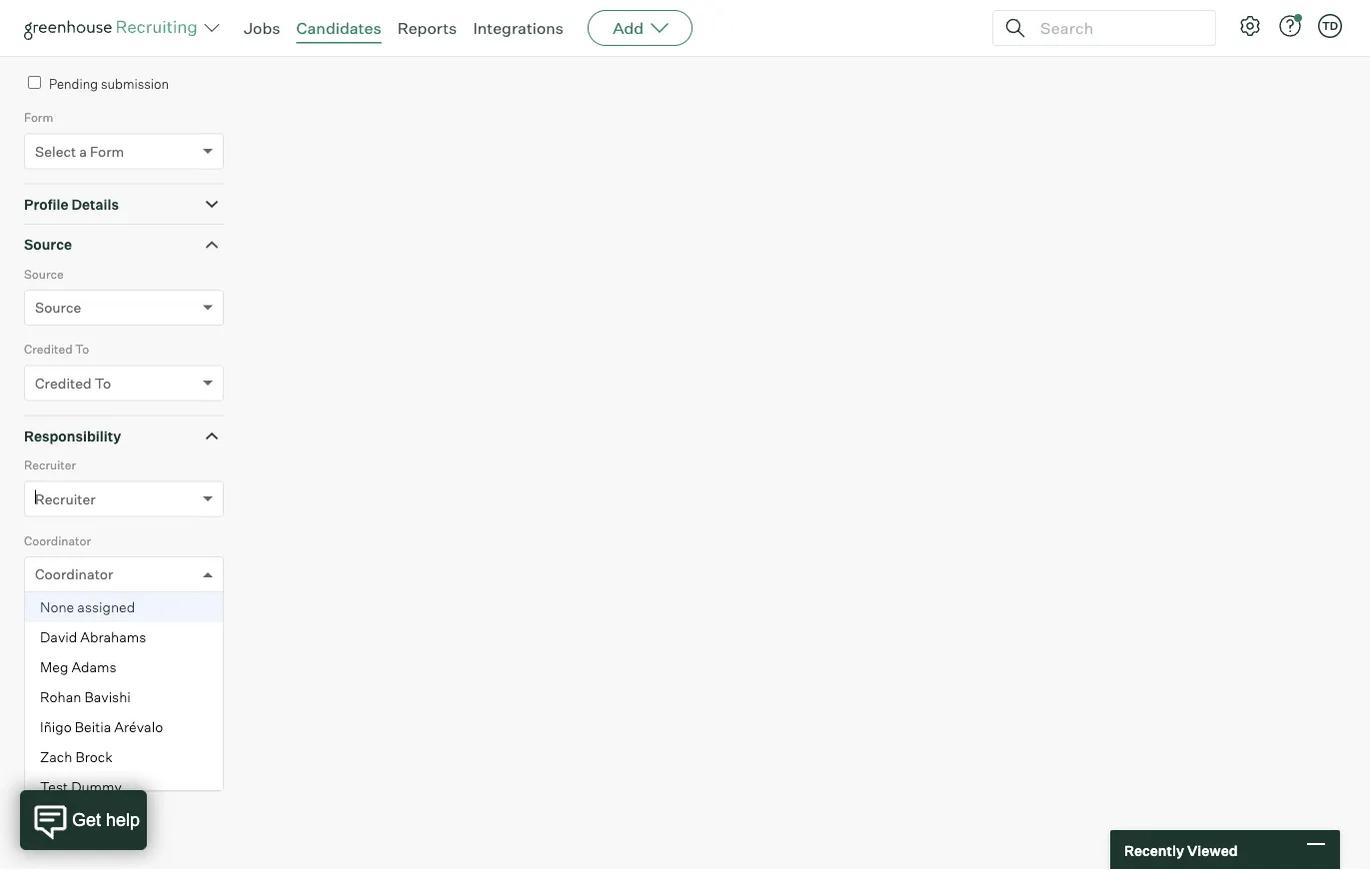 Task type: vqa. For each thing, say whether or not it's contained in the screenshot.
XYChart image
no



Task type: describe. For each thing, give the bounding box(es) containing it.
greenhouse recruiting image
[[24, 16, 204, 40]]

jobs link
[[244, 18, 280, 38]]

2 vertical spatial to
[[95, 375, 111, 392]]

iñigo
[[40, 719, 72, 736]]

pipeline tasks
[[24, 654, 122, 671]]

form element
[[24, 108, 224, 184]]

meg adams
[[40, 659, 117, 676]]

none
[[40, 599, 74, 616]]

candidates
[[296, 18, 381, 38]]

select a form
[[35, 143, 124, 160]]

1 vertical spatial credited to
[[35, 375, 111, 392]]

bavishi
[[84, 689, 131, 706]]

arévalo
[[114, 719, 163, 736]]

to be sent
[[49, 41, 111, 57]]

who
[[49, 610, 76, 626]]

0 vertical spatial recruiter
[[24, 458, 76, 473]]

meg adams option
[[25, 653, 223, 683]]

a
[[79, 143, 87, 160]]

recently
[[1125, 842, 1184, 859]]

david abrahams option
[[25, 623, 223, 653]]

integrations link
[[473, 18, 564, 38]]

iñigo beitia arévalo option
[[25, 713, 223, 743]]

td button
[[1314, 10, 1346, 42]]

test dummy option
[[25, 773, 223, 803]]

0 vertical spatial form
[[24, 110, 53, 125]]

Search text field
[[1036, 13, 1197, 42]]

pending
[[49, 76, 98, 92]]

jobs
[[244, 18, 280, 38]]

Pending submission checkbox
[[28, 76, 41, 89]]

reports
[[397, 18, 457, 38]]

add button
[[588, 10, 693, 46]]

integrations
[[473, 18, 564, 38]]

0 vertical spatial credited to
[[24, 342, 89, 357]]

coordinator element
[[24, 531, 224, 803]]

pipeline
[[24, 654, 79, 671]]

david
[[40, 629, 77, 646]]

rohan
[[40, 689, 81, 706]]

credited to element
[[24, 340, 224, 416]]

who i'm following
[[49, 610, 157, 626]]

viewed
[[1187, 842, 1238, 859]]

pending submission
[[49, 76, 169, 92]]

recruiter element
[[24, 456, 224, 531]]

david abrahams
[[40, 629, 146, 646]]

test
[[40, 779, 68, 796]]

abrahams
[[80, 629, 146, 646]]

td
[[1322, 19, 1339, 32]]

0 vertical spatial credited
[[24, 342, 73, 357]]

0 horizontal spatial to
[[49, 41, 64, 57]]

reset filters
[[54, 744, 134, 761]]

zach brock option
[[25, 743, 223, 773]]

none field inside "coordinator" element
[[35, 558, 40, 592]]



Task type: locate. For each thing, give the bounding box(es) containing it.
rohan bavishi option
[[25, 683, 223, 713]]

filters
[[94, 744, 134, 761]]

credited to
[[24, 342, 89, 357], [35, 375, 111, 392]]

1 vertical spatial form
[[90, 143, 124, 160]]

submission
[[101, 76, 169, 92]]

brock
[[75, 749, 113, 766]]

profile
[[24, 196, 68, 213]]

credited up responsibility
[[35, 375, 92, 392]]

1 horizontal spatial to
[[75, 342, 89, 357]]

education
[[24, 694, 93, 712]]

test dummy
[[40, 779, 122, 796]]

adams
[[71, 659, 117, 676]]

to down source element
[[75, 342, 89, 357]]

to up responsibility
[[95, 375, 111, 392]]

1 vertical spatial recruiter
[[35, 490, 96, 508]]

1 vertical spatial to
[[75, 342, 89, 357]]

list box
[[25, 593, 223, 803]]

form
[[24, 110, 53, 125], [90, 143, 124, 160]]

details
[[71, 196, 119, 213]]

list box inside "coordinator" element
[[25, 593, 223, 803]]

none assigned option
[[25, 593, 223, 623]]

coordinator up none
[[24, 533, 91, 548]]

2 vertical spatial source
[[35, 299, 81, 317]]

beitia
[[75, 719, 111, 736]]

1 vertical spatial source
[[24, 267, 64, 282]]

To be sent checkbox
[[28, 41, 41, 54]]

select
[[35, 143, 76, 160]]

1 horizontal spatial form
[[90, 143, 124, 160]]

0 horizontal spatial form
[[24, 110, 53, 125]]

reset filters button
[[24, 734, 144, 771]]

add
[[613, 18, 644, 38]]

coordinator up "none assigned"
[[35, 566, 113, 583]]

assigned
[[77, 599, 135, 616]]

responsibility
[[24, 428, 121, 445]]

credited to up responsibility
[[35, 375, 111, 392]]

zach
[[40, 749, 72, 766]]

source
[[24, 236, 72, 254], [24, 267, 64, 282], [35, 299, 81, 317]]

1 vertical spatial coordinator
[[35, 566, 113, 583]]

configure image
[[1238, 14, 1262, 38]]

list box containing none assigned
[[25, 593, 223, 803]]

rohan bavishi
[[40, 689, 131, 706]]

1 vertical spatial credited
[[35, 375, 92, 392]]

dummy
[[71, 779, 122, 796]]

recruiter
[[24, 458, 76, 473], [35, 490, 96, 508]]

to
[[49, 41, 64, 57], [75, 342, 89, 357], [95, 375, 111, 392]]

be
[[67, 41, 82, 57]]

credited
[[24, 342, 73, 357], [35, 375, 92, 392]]

following
[[100, 610, 157, 626]]

credited down source element
[[24, 342, 73, 357]]

sent
[[85, 41, 111, 57]]

form down pending submission checkbox
[[24, 110, 53, 125]]

0 vertical spatial source
[[24, 236, 72, 254]]

iñigo beitia arévalo
[[40, 719, 163, 736]]

source for source element
[[24, 236, 72, 254]]

td button
[[1318, 14, 1342, 38]]

profile details
[[24, 196, 119, 213]]

coordinator
[[24, 533, 91, 548], [35, 566, 113, 583]]

0 vertical spatial to
[[49, 41, 64, 57]]

meg
[[40, 659, 68, 676]]

reports link
[[397, 18, 457, 38]]

None field
[[35, 558, 40, 592]]

2 horizontal spatial to
[[95, 375, 111, 392]]

i'm
[[79, 610, 97, 626]]

credited to down source element
[[24, 342, 89, 357]]

none assigned
[[40, 599, 135, 616]]

form right a
[[90, 143, 124, 160]]

to left be
[[49, 41, 64, 57]]

0 vertical spatial coordinator
[[24, 533, 91, 548]]

Who I'm Following checkbox
[[28, 610, 41, 623]]

candidates link
[[296, 18, 381, 38]]

tasks
[[82, 654, 122, 671]]

recently viewed
[[1125, 842, 1238, 859]]

zach brock
[[40, 749, 113, 766]]

source element
[[24, 265, 224, 340]]

source for credited to "element"
[[24, 267, 64, 282]]

reset
[[54, 744, 91, 761]]



